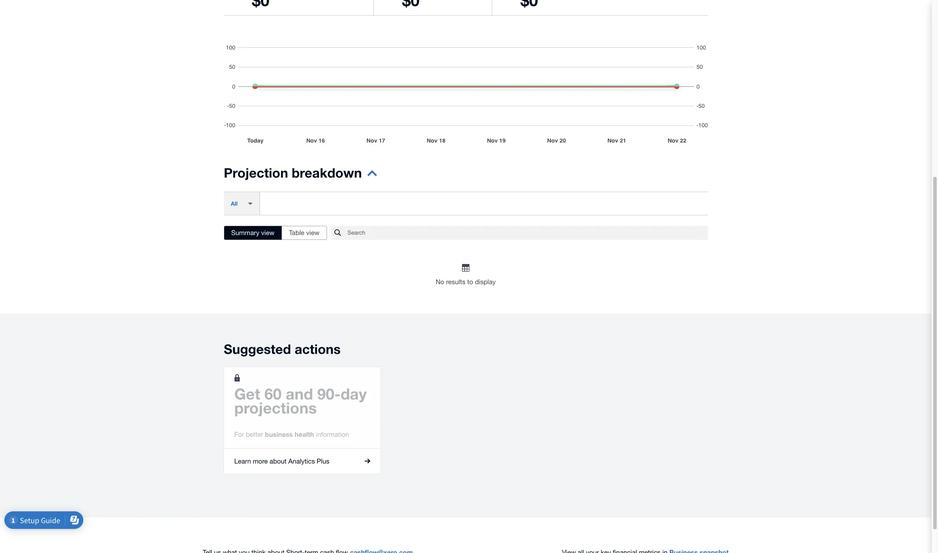 Task type: vqa. For each thing, say whether or not it's contained in the screenshot.
Suggested actions
yes



Task type: describe. For each thing, give the bounding box(es) containing it.
projection
[[224, 165, 288, 181]]

table
[[289, 229, 305, 236]]

suggested
[[224, 341, 291, 357]]

plus
[[317, 457, 330, 465]]

projection breakdown
[[224, 165, 362, 181]]

projection breakdown button
[[224, 165, 377, 186]]

summary
[[231, 229, 259, 236]]

learn
[[234, 457, 251, 465]]

60
[[265, 385, 282, 403]]

display
[[475, 278, 496, 286]]

suggested actions
[[224, 341, 341, 357]]

projection breakdown view option group
[[224, 226, 327, 240]]

get 60 and 90-day projections
[[234, 385, 367, 417]]

no results to display
[[436, 278, 496, 286]]

analytics
[[289, 457, 315, 465]]

no
[[436, 278, 444, 286]]

business
[[265, 430, 293, 438]]

view for summary view
[[261, 229, 275, 236]]



Task type: locate. For each thing, give the bounding box(es) containing it.
and
[[286, 385, 313, 403]]

information
[[316, 431, 349, 438]]

view
[[261, 229, 275, 236], [306, 229, 320, 236]]

learn more about analytics plus button
[[224, 449, 381, 474]]

0 horizontal spatial view
[[261, 229, 275, 236]]

results
[[446, 278, 466, 286]]

view for table view
[[306, 229, 320, 236]]

breakdown
[[292, 165, 362, 181]]

all
[[231, 200, 238, 207]]

view right summary
[[261, 229, 275, 236]]

1 view from the left
[[261, 229, 275, 236]]

projections
[[234, 399, 317, 417]]

better
[[246, 431, 263, 438]]

health
[[295, 430, 314, 438]]

view right the table
[[306, 229, 320, 236]]

2 view from the left
[[306, 229, 320, 236]]

1 horizontal spatial view
[[306, 229, 320, 236]]

learn more about analytics plus
[[234, 457, 330, 465]]

for
[[234, 431, 244, 438]]

90-
[[317, 385, 341, 403]]

actions
[[295, 341, 341, 357]]

get
[[234, 385, 260, 403]]

day
[[341, 385, 367, 403]]

table view
[[289, 229, 320, 236]]

all button
[[224, 192, 260, 215]]

Search for a document search field
[[348, 225, 708, 240]]

summary view
[[231, 229, 275, 236]]

to
[[467, 278, 473, 286]]

for better business health information
[[234, 430, 349, 438]]

about
[[270, 457, 287, 465]]

more
[[253, 457, 268, 465]]



